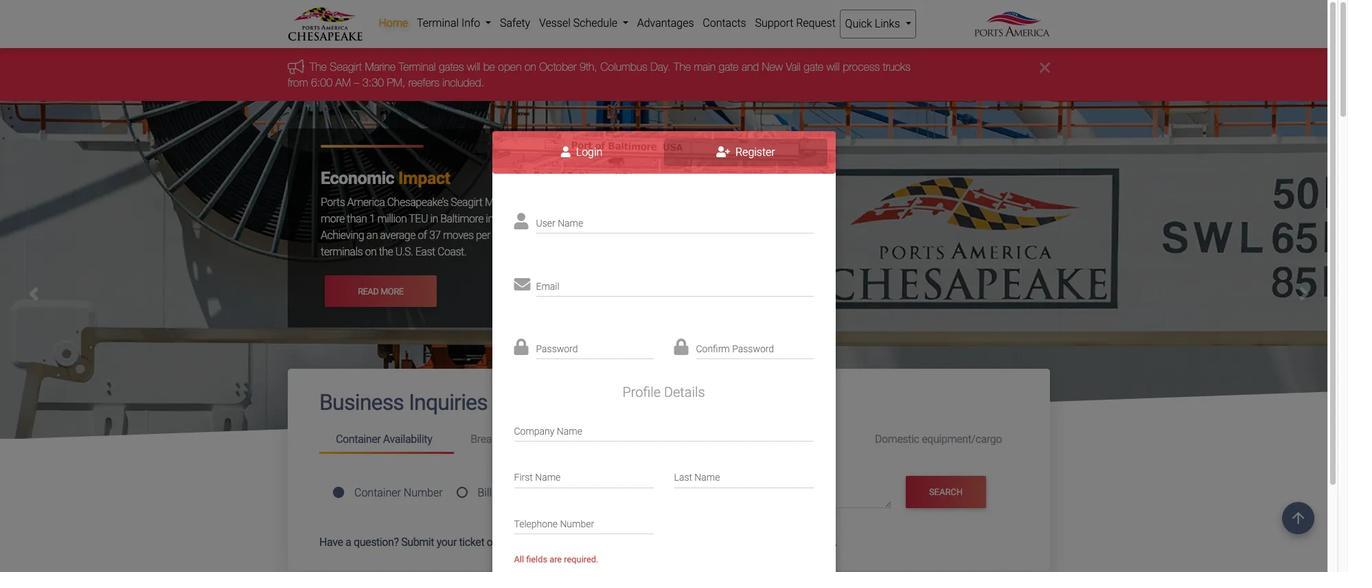 Task type: locate. For each thing, give the bounding box(es) containing it.
home link
[[374, 10, 412, 37]]

percent.
[[663, 212, 700, 225]]

0 vertical spatial the
[[565, 229, 579, 242]]

availability for breakbulk availability
[[519, 433, 568, 446]]

number
[[404, 486, 443, 499], [560, 518, 594, 529]]

support inside support request link
[[755, 16, 793, 30]]

of
[[494, 486, 505, 499]]

read
[[358, 286, 379, 296]]

1 vertical spatial marine
[[485, 196, 516, 209]]

user image
[[514, 213, 528, 230]]

request left page at the right of the page
[[659, 536, 698, 549]]

the left u.s.
[[379, 245, 393, 258]]

the right day.
[[674, 61, 691, 73]]

day.
[[650, 61, 671, 73]]

of
[[633, 196, 643, 209], [644, 212, 653, 225], [418, 229, 427, 242], [553, 229, 562, 242]]

seagirt up the am
[[330, 61, 362, 73]]

lock image
[[674, 339, 688, 355]]

1 vertical spatial an
[[366, 229, 378, 242]]

request
[[796, 16, 836, 30], [659, 536, 698, 549]]

0 horizontal spatial will
[[467, 61, 480, 73]]

name right first
[[535, 472, 561, 483]]

First Name text field
[[514, 464, 653, 488]]

2 in from the left
[[486, 212, 494, 225]]

terminals
[[321, 245, 363, 258]]

1 availability from the left
[[383, 433, 432, 446]]

the seagirt marine terminal gates will be open on october 9th, columbus day. the main gate and new vail gate will process trucks from 6:00 am – 3:30 pm, reefers included. alert
[[0, 48, 1338, 101]]

marine up 2018,
[[485, 196, 516, 209]]

chesapeake's
[[387, 196, 448, 209]]

america
[[347, 196, 385, 209]]

in up per
[[486, 212, 494, 225]]

2 vertical spatial and
[[726, 536, 743, 549]]

seagirt inside ports america chesapeake's seagirt marine terminal has set a record of handling more than 1 million teu in baltimore in 2018,                         with an annual growth rate of 5 percent. achieving an average of 37 moves per hour, it is one of the fastest and most efficient terminals on the u.s. east coast.
[[451, 196, 482, 209]]

have
[[319, 536, 343, 549]]

1 horizontal spatial terminal
[[518, 196, 557, 209]]

business inquiries
[[319, 389, 488, 416]]

and left new on the top right of the page
[[742, 61, 759, 73]]

0 horizontal spatial gate
[[719, 61, 739, 73]]

immediate
[[763, 536, 812, 549]]

number up submit
[[404, 486, 443, 499]]

ticket
[[459, 536, 484, 549]]

seagirt
[[330, 61, 362, 73], [451, 196, 482, 209]]

name
[[558, 218, 583, 229], [557, 426, 582, 437], [535, 472, 561, 483], [695, 472, 720, 483]]

the down annual
[[565, 229, 579, 242]]

from
[[288, 76, 308, 88]]

0 vertical spatial and
[[742, 61, 759, 73]]

1 horizontal spatial number
[[560, 518, 594, 529]]

0 horizontal spatial in
[[430, 212, 438, 225]]

availability inside "link"
[[519, 433, 568, 446]]

teu
[[409, 212, 428, 225]]

Telephone Number text field
[[514, 510, 653, 534]]

0 horizontal spatial marine
[[365, 61, 396, 73]]

1 horizontal spatial a
[[594, 196, 600, 209]]

safety link
[[496, 10, 535, 37]]

and inside ports america chesapeake's seagirt marine terminal has set a record of handling more than 1 million teu in baltimore in 2018,                         with an annual growth rate of 5 percent. achieving an average of 37 moves per hour, it is one of the fastest and most efficient terminals on the u.s. east coast.
[[614, 229, 631, 242]]

baltimore
[[440, 212, 483, 225]]

1 horizontal spatial support
[[755, 16, 793, 30]]

0 horizontal spatial the
[[379, 245, 393, 258]]

in
[[430, 212, 438, 225], [486, 212, 494, 225]]

reefers
[[408, 76, 439, 88]]

password right confirm
[[732, 344, 774, 355]]

2 the from the left
[[674, 61, 691, 73]]

inquiries
[[409, 389, 488, 416]]

the
[[310, 61, 327, 73], [674, 61, 691, 73]]

1 vertical spatial request
[[659, 536, 698, 549]]

1 vertical spatial the
[[379, 245, 393, 258]]

a inside ports america chesapeake's seagirt marine terminal has set a record of handling more than 1 million teu in baltimore in 2018,                         with an annual growth rate of 5 percent. achieving an average of 37 moves per hour, it is one of the fastest and most efficient terminals on the u.s. east coast.
[[594, 196, 600, 209]]

advantages
[[637, 16, 694, 30]]

0 vertical spatial terminal
[[399, 61, 436, 73]]

0 vertical spatial seagirt
[[330, 61, 362, 73]]

0 horizontal spatial support
[[619, 536, 657, 549]]

availability
[[383, 433, 432, 446], [519, 433, 568, 446]]

37
[[429, 229, 441, 242]]

0 horizontal spatial number
[[404, 486, 443, 499]]

1 horizontal spatial will
[[827, 61, 840, 73]]

seagirt up the baltimore
[[451, 196, 482, 209]]

1 vertical spatial and
[[614, 229, 631, 242]]

bill of lading
[[478, 486, 541, 499]]

a right set
[[594, 196, 600, 209]]

0 horizontal spatial availability
[[383, 433, 432, 446]]

economic impact
[[321, 168, 450, 188]]

terminal
[[399, 61, 436, 73], [518, 196, 557, 209]]

0 vertical spatial number
[[404, 486, 443, 499]]

marine inside the seagirt marine terminal gates will be open on october 9th, columbus day. the main gate and new vail gate will process trucks from 6:00 am – 3:30 pm, reefers included.
[[365, 61, 396, 73]]

process
[[843, 61, 880, 73]]

1 horizontal spatial seagirt
[[451, 196, 482, 209]]

bullhorn image
[[288, 59, 310, 74]]

terminal up with
[[518, 196, 557, 209]]

0 vertical spatial support
[[755, 16, 793, 30]]

have a question? submit your ticket online on our new customer support request page and get immediate help.
[[319, 536, 837, 549]]

more
[[380, 286, 403, 296]]

Password password field
[[536, 335, 653, 359]]

Last Name text field
[[674, 464, 813, 488]]

most
[[634, 229, 657, 242]]

and down rate
[[614, 229, 631, 242]]

handling
[[645, 196, 683, 209]]

of left 37
[[418, 229, 427, 242]]

1 horizontal spatial gate
[[804, 61, 823, 73]]

marine up 3:30
[[365, 61, 396, 73]]

a
[[594, 196, 600, 209], [345, 536, 351, 549]]

number up "have a question? submit your ticket online on our new customer support request page and get immediate help." at bottom
[[560, 518, 594, 529]]

hour,
[[493, 229, 514, 242]]

ports america chesapeake's seagirt marine terminal has set a record of handling more than 1 million teu in baltimore in 2018,                         with an annual growth rate of 5 percent. achieving an average of 37 moves per hour, it is one of the fastest and most efficient terminals on the u.s. east coast.
[[321, 196, 700, 258]]

1 gate from the left
[[719, 61, 739, 73]]

million
[[377, 212, 407, 225]]

breakbulk
[[471, 433, 516, 446]]

container for container availability
[[336, 433, 381, 446]]

a right have
[[345, 536, 351, 549]]

0 vertical spatial a
[[594, 196, 600, 209]]

container up question?
[[354, 486, 401, 499]]

october
[[539, 61, 577, 73]]

pm,
[[387, 76, 405, 88]]

1 horizontal spatial an
[[544, 212, 555, 225]]

1 horizontal spatial the
[[674, 61, 691, 73]]

0 horizontal spatial terminal
[[399, 61, 436, 73]]

annual
[[558, 212, 588, 225]]

an down 1
[[366, 229, 378, 242]]

name down has
[[558, 218, 583, 229]]

more
[[321, 212, 344, 225]]

2 gate from the left
[[804, 61, 823, 73]]

in right teu
[[430, 212, 438, 225]]

gate right the vail
[[804, 61, 823, 73]]

1 horizontal spatial availability
[[519, 433, 568, 446]]

customer support request link
[[571, 536, 698, 549]]

register
[[733, 146, 775, 159]]

last
[[674, 472, 692, 483]]

on
[[525, 61, 536, 73], [365, 245, 376, 258], [517, 536, 529, 549]]

password
[[536, 344, 578, 355], [732, 344, 774, 355]]

0 horizontal spatial request
[[659, 536, 698, 549]]

0 vertical spatial request
[[796, 16, 836, 30]]

0 horizontal spatial password
[[536, 344, 578, 355]]

tab list
[[492, 131, 835, 174]]

0 horizontal spatial an
[[366, 229, 378, 242]]

container down business
[[336, 433, 381, 446]]

Email text field
[[536, 272, 813, 297]]

and left get
[[726, 536, 743, 549]]

gate right main
[[719, 61, 739, 73]]

on inside ports america chesapeake's seagirt marine terminal has set a record of handling more than 1 million teu in baltimore in 2018,                         with an annual growth rate of 5 percent. achieving an average of 37 moves per hour, it is one of the fastest and most efficient terminals on the u.s. east coast.
[[365, 245, 376, 258]]

search
[[929, 487, 963, 497]]

name for user name
[[558, 218, 583, 229]]

gate
[[719, 61, 739, 73], [804, 61, 823, 73]]

on inside the seagirt marine terminal gates will be open on october 9th, columbus day. the main gate and new vail gate will process trucks from 6:00 am – 3:30 pm, reefers included.
[[525, 61, 536, 73]]

equipment/cargo
[[922, 433, 1002, 446]]

1 horizontal spatial request
[[796, 16, 836, 30]]

name up enter
[[695, 472, 720, 483]]

fastest
[[581, 229, 612, 242]]

support right customer
[[619, 536, 657, 549]]

container down last name
[[707, 486, 754, 499]]

will left process
[[827, 61, 840, 73]]

the
[[565, 229, 579, 242], [379, 245, 393, 258]]

one
[[534, 229, 551, 242]]

1 vertical spatial terminal
[[518, 196, 557, 209]]

password right lock icon
[[536, 344, 578, 355]]

2 availability from the left
[[519, 433, 568, 446]]

availability up the first name
[[519, 433, 568, 446]]

company
[[514, 426, 554, 437]]

an right with
[[544, 212, 555, 225]]

support up new on the top right of the page
[[755, 16, 793, 30]]

on left our
[[517, 536, 529, 549]]

our
[[531, 536, 547, 549]]

economic engine image
[[0, 101, 1338, 572]]

average
[[380, 229, 415, 242]]

help.
[[815, 536, 837, 549]]

1 horizontal spatial marine
[[485, 196, 516, 209]]

on right the terminals
[[365, 245, 376, 258]]

2 password from the left
[[732, 344, 774, 355]]

all fields are required.
[[514, 554, 598, 565]]

number for telephone number
[[560, 518, 594, 529]]

request up the vail
[[796, 16, 836, 30]]

0 vertical spatial an
[[544, 212, 555, 225]]

read more link
[[325, 275, 436, 307]]

will
[[467, 61, 480, 73], [827, 61, 840, 73]]

impact
[[398, 168, 450, 188]]

1 vertical spatial on
[[365, 245, 376, 258]]

1 vertical spatial a
[[345, 536, 351, 549]]

it
[[517, 229, 522, 242]]

1 horizontal spatial the
[[565, 229, 579, 242]]

safety
[[500, 16, 530, 30]]

the up 6:00
[[310, 61, 327, 73]]

name for last name
[[695, 472, 720, 483]]

login
[[573, 146, 602, 159]]

on right 'open'
[[525, 61, 536, 73]]

close image
[[1040, 59, 1050, 76]]

eir reprint link
[[724, 427, 858, 452]]

0 horizontal spatial the
[[310, 61, 327, 73]]

terminal up reefers
[[399, 61, 436, 73]]

marine inside ports america chesapeake's seagirt marine terminal has set a record of handling more than 1 million teu in baltimore in 2018,                         with an annual growth rate of 5 percent. achieving an average of 37 moves per hour, it is one of the fastest and most efficient terminals on the u.s. east coast.
[[485, 196, 516, 209]]

1 vertical spatial number
[[560, 518, 594, 529]]

0 vertical spatial on
[[525, 61, 536, 73]]

1 horizontal spatial in
[[486, 212, 494, 225]]

customer
[[571, 536, 617, 549]]

0 vertical spatial marine
[[365, 61, 396, 73]]

availability down the business inquiries
[[383, 433, 432, 446]]

1 vertical spatial seagirt
[[451, 196, 482, 209]]

1 horizontal spatial password
[[732, 344, 774, 355]]

will left be
[[467, 61, 480, 73]]

trucks
[[883, 61, 911, 73]]

name right company
[[557, 426, 582, 437]]

0 horizontal spatial seagirt
[[330, 61, 362, 73]]

Confirm Password password field
[[696, 335, 813, 359]]



Task type: vqa. For each thing, say whether or not it's contained in the screenshot.
Support
yes



Task type: describe. For each thing, give the bounding box(es) containing it.
confirm password
[[696, 344, 774, 355]]

gates
[[439, 61, 464, 73]]

submit
[[401, 536, 434, 549]]

breakbulk availability
[[471, 433, 568, 446]]

1 password from the left
[[536, 344, 578, 355]]

booking/edo link
[[589, 427, 724, 452]]

2 will from the left
[[827, 61, 840, 73]]

6:00
[[311, 76, 332, 88]]

seagirt inside the seagirt marine terminal gates will be open on october 9th, columbus day. the main gate and new vail gate will process trucks from 6:00 am – 3:30 pm, reefers included.
[[330, 61, 362, 73]]

last name
[[674, 472, 720, 483]]

east
[[415, 245, 435, 258]]

bill
[[478, 486, 492, 499]]

number for container number
[[404, 486, 443, 499]]

name for first name
[[535, 472, 561, 483]]

email
[[536, 281, 559, 292]]

set
[[578, 196, 592, 209]]

User Name text field
[[536, 209, 813, 234]]

of up rate
[[633, 196, 643, 209]]

Enter Container Numbers text field
[[679, 485, 891, 508]]

numbers
[[756, 486, 801, 499]]

growth
[[590, 212, 622, 225]]

2 vertical spatial on
[[517, 536, 529, 549]]

lading
[[508, 486, 541, 499]]

Company Name text field
[[514, 417, 813, 442]]

of left 5
[[644, 212, 653, 225]]

lock image
[[514, 339, 528, 355]]

business
[[319, 389, 404, 416]]

name for company name
[[557, 426, 582, 437]]

and inside the seagirt marine terminal gates will be open on october 9th, columbus day. the main gate and new vail gate will process trucks from 6:00 am – 3:30 pm, reefers included.
[[742, 61, 759, 73]]

included.
[[442, 76, 484, 88]]

first
[[514, 472, 533, 483]]

1 vertical spatial support
[[619, 536, 657, 549]]

ports
[[321, 196, 345, 209]]

reprint
[[758, 433, 791, 446]]

confirm
[[696, 344, 730, 355]]

the seagirt marine terminal gates will be open on october 9th, columbus day. the main gate and new vail gate will process trucks from 6:00 am – 3:30 pm, reefers included.
[[288, 61, 911, 88]]

go to top image
[[1282, 502, 1314, 534]]

required.
[[564, 554, 598, 565]]

with
[[523, 212, 542, 225]]

1
[[369, 212, 375, 225]]

efficient
[[660, 229, 695, 242]]

fields
[[526, 554, 547, 565]]

9th,
[[580, 61, 597, 73]]

first name
[[514, 472, 561, 483]]

user image
[[561, 147, 571, 158]]

achieving
[[321, 229, 364, 242]]

the seagirt marine terminal gates will be open on october 9th, columbus day. the main gate and new vail gate will process trucks from 6:00 am – 3:30 pm, reefers included. link
[[288, 61, 911, 88]]

open
[[498, 61, 522, 73]]

vail
[[786, 61, 801, 73]]

contacts
[[703, 16, 746, 30]]

0 horizontal spatial a
[[345, 536, 351, 549]]

envelope image
[[514, 276, 530, 292]]

user name
[[536, 218, 583, 229]]

register link
[[664, 139, 828, 167]]

login link
[[500, 139, 664, 167]]

of down user name
[[553, 229, 562, 242]]

home
[[379, 16, 408, 30]]

availability for container availability
[[383, 433, 432, 446]]

question?
[[354, 536, 399, 549]]

terminal inside ports america chesapeake's seagirt marine terminal has set a record of handling more than 1 million teu in baltimore in 2018,                         with an annual growth rate of 5 percent. achieving an average of 37 moves per hour, it is one of the fastest and most efficient terminals on the u.s. east coast.
[[518, 196, 557, 209]]

tab list containing login
[[492, 131, 835, 174]]

user
[[536, 218, 555, 229]]

rate
[[624, 212, 642, 225]]

container availability
[[336, 433, 432, 446]]

container for container number
[[354, 486, 401, 499]]

container number
[[354, 486, 443, 499]]

support request link
[[751, 10, 840, 37]]

eir reprint
[[740, 433, 791, 446]]

5
[[655, 212, 661, 225]]

are
[[550, 554, 562, 565]]

than
[[347, 212, 367, 225]]

get
[[746, 536, 760, 549]]

online
[[487, 536, 515, 549]]

–
[[354, 76, 359, 88]]

economic
[[321, 168, 394, 188]]

contacts link
[[698, 10, 751, 37]]

moves
[[443, 229, 474, 242]]

am
[[335, 76, 351, 88]]

domestic equipment/cargo link
[[858, 427, 1018, 452]]

has
[[560, 196, 576, 209]]

read more
[[358, 286, 403, 296]]

1 the from the left
[[310, 61, 327, 73]]

be
[[483, 61, 495, 73]]

breakbulk availability link
[[454, 427, 589, 452]]

columbus
[[600, 61, 647, 73]]

search button
[[906, 476, 986, 508]]

1 will from the left
[[467, 61, 480, 73]]

all
[[514, 554, 524, 565]]

user plus image
[[716, 147, 730, 158]]

support request
[[755, 16, 836, 30]]

profile details
[[622, 384, 705, 401]]

2018,
[[496, 212, 521, 225]]

details
[[664, 384, 705, 401]]

booking/edo
[[605, 433, 668, 446]]

1 in from the left
[[430, 212, 438, 225]]

3:30
[[362, 76, 384, 88]]

domestic equipment/cargo
[[875, 433, 1002, 446]]

profile
[[622, 384, 661, 401]]

main
[[694, 61, 716, 73]]

advantages link
[[633, 10, 698, 37]]

terminal inside the seagirt marine terminal gates will be open on october 9th, columbus day. the main gate and new vail gate will process trucks from 6:00 am – 3:30 pm, reefers included.
[[399, 61, 436, 73]]

telephone
[[514, 518, 558, 529]]



